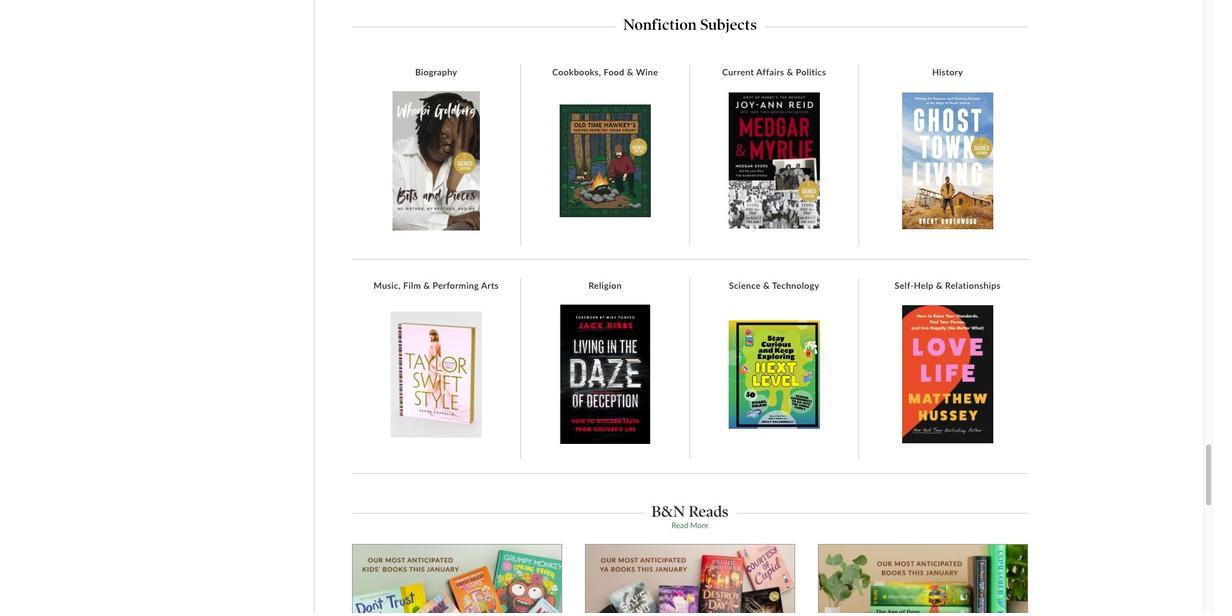 Task type: locate. For each thing, give the bounding box(es) containing it.
science & technology link
[[723, 280, 826, 292]]

& right food on the top
[[627, 66, 634, 77]]

& inside self-help & relationships link
[[936, 280, 943, 291]]

arts
[[481, 280, 499, 291]]

& right the science
[[764, 280, 770, 291]]

science
[[729, 280, 761, 291]]

&
[[627, 66, 634, 77], [787, 66, 794, 77], [424, 280, 430, 291], [764, 280, 770, 291], [936, 280, 943, 291]]

music,
[[374, 280, 401, 291]]

subjects
[[701, 16, 757, 34]]

food
[[604, 66, 625, 77]]

self-help & relationships image
[[902, 306, 994, 444]]

reads
[[689, 502, 729, 521]]

self-help & relationships link
[[889, 280, 1007, 292]]

nonfiction subjects
[[623, 16, 757, 34]]

read
[[672, 521, 689, 530]]

more
[[691, 521, 709, 530]]

performing
[[433, 280, 479, 291]]

nonfiction
[[623, 16, 697, 34]]

music, film & performing arts link
[[367, 280, 505, 292]]

technology
[[772, 280, 820, 291]]

cookbooks, food & wine
[[552, 66, 658, 77]]

wine
[[636, 66, 658, 77]]

religion image
[[561, 305, 650, 444]]

b&n
[[652, 502, 685, 521]]

science & technology image
[[729, 320, 820, 429]]

& right film
[[424, 280, 430, 291]]

music, film & performing arts
[[374, 280, 499, 291]]

& inside "music, film & performing arts" link
[[424, 280, 430, 291]]

current affairs & politics
[[722, 66, 827, 77]]

& inside the current affairs & politics link
[[787, 66, 794, 77]]

relationships
[[946, 280, 1001, 291]]

our most anticipated ya books of january 2024 image
[[586, 545, 795, 613]]

our most anticipated kids books of january 2024 image
[[353, 545, 562, 613]]

& inside "science & technology" link
[[764, 280, 770, 291]]

current affairs & politics link
[[716, 66, 833, 78]]

& right the affairs
[[787, 66, 794, 77]]

& for self-
[[936, 280, 943, 291]]

& for music,
[[424, 280, 430, 291]]

& inside cookbooks, food & wine link
[[627, 66, 634, 77]]

history link
[[926, 66, 970, 78]]

& right 'help'
[[936, 280, 943, 291]]

affairs
[[757, 66, 785, 77]]

cookbooks,
[[552, 66, 601, 77]]



Task type: describe. For each thing, give the bounding box(es) containing it.
religion link
[[582, 280, 629, 292]]

our most anticipated books of january 2024 image
[[819, 545, 1028, 613]]

self-help & relationships
[[895, 280, 1001, 291]]

read more link
[[672, 521, 709, 530]]

current
[[722, 66, 754, 77]]

science & technology
[[729, 280, 820, 291]]

cookbooks, food & wine link
[[546, 66, 665, 78]]

film
[[403, 280, 421, 291]]

help
[[914, 280, 934, 291]]

current affairs & politics image
[[729, 93, 820, 229]]

& for current
[[787, 66, 794, 77]]

self-
[[895, 280, 914, 291]]

& for cookbooks,
[[627, 66, 634, 77]]

biography image
[[393, 91, 480, 230]]

history image
[[902, 92, 994, 229]]

politics
[[796, 66, 827, 77]]

b&n reads read more
[[652, 502, 729, 530]]

religion
[[589, 280, 622, 291]]

biography link
[[409, 66, 464, 78]]

cookbooks, food & wine image
[[560, 104, 651, 217]]

biography
[[415, 66, 457, 77]]

history
[[933, 66, 963, 77]]

nonfiction subjects section
[[352, 12, 1028, 34]]

music, film & performing arts image
[[391, 312, 482, 438]]



Task type: vqa. For each thing, say whether or not it's contained in the screenshot.
History
yes



